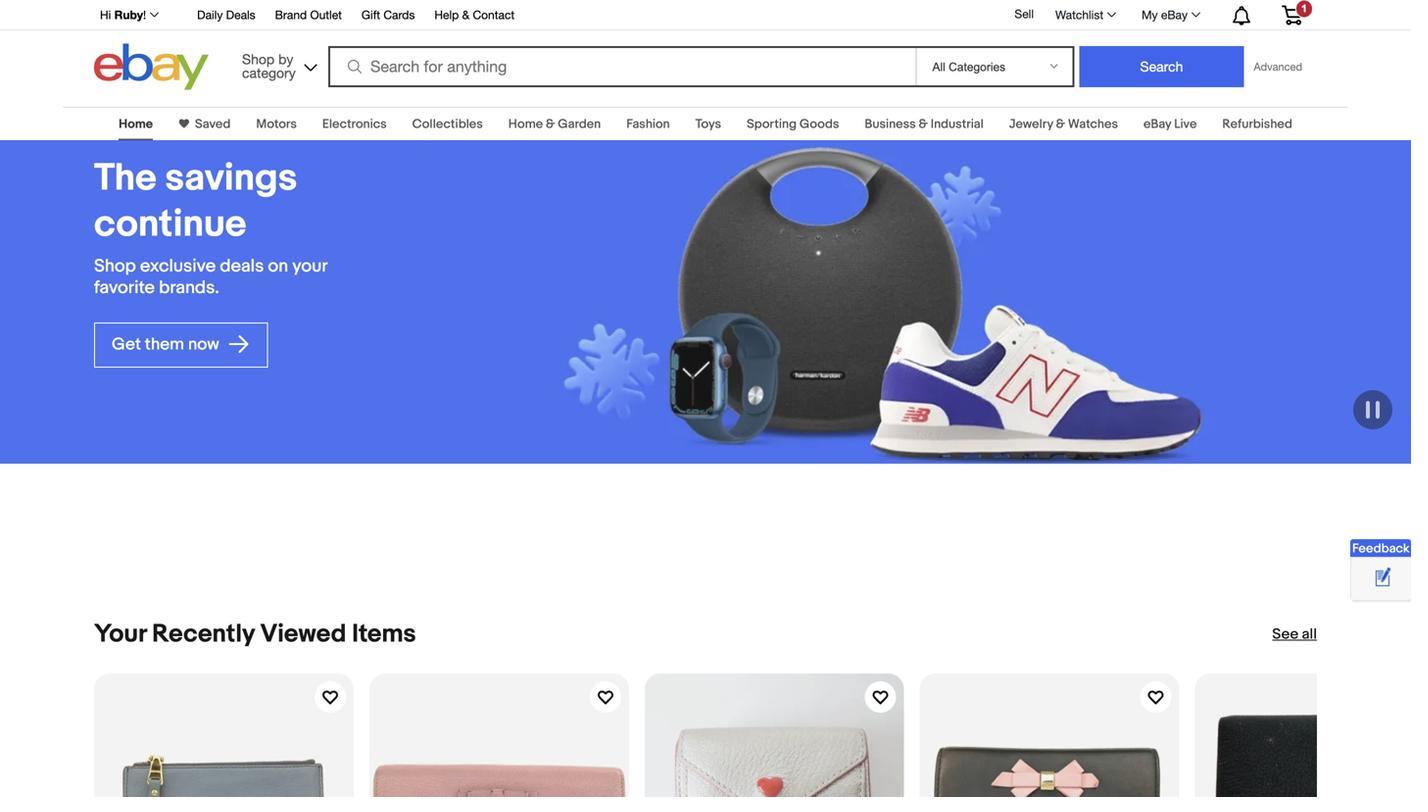 Task type: vqa. For each thing, say whether or not it's contained in the screenshot.
to
no



Task type: describe. For each thing, give the bounding box(es) containing it.
home for home
[[119, 117, 153, 132]]

motors
[[256, 117, 297, 132]]

your
[[94, 619, 147, 650]]

refurbished
[[1223, 117, 1293, 132]]

hi ruby !
[[100, 8, 146, 22]]

watches
[[1069, 117, 1119, 132]]

daily deals link
[[197, 5, 256, 26]]

brand
[[275, 8, 307, 22]]

jewelry
[[1010, 117, 1054, 132]]

& for jewelry
[[1057, 117, 1066, 132]]

savings
[[165, 156, 297, 202]]

my ebay
[[1142, 8, 1188, 22]]

help
[[435, 8, 459, 22]]

1
[[1302, 2, 1308, 14]]

on
[[268, 256, 288, 277]]

none submit inside shop by category banner
[[1080, 46, 1245, 87]]

the savings continue shop exclusive deals on your favorite brands.
[[94, 156, 327, 299]]

gift cards
[[362, 8, 415, 22]]

electronics
[[322, 117, 387, 132]]

category
[[242, 65, 296, 81]]

home & garden
[[509, 117, 601, 132]]

ebay live
[[1144, 117, 1198, 132]]

industrial
[[931, 117, 984, 132]]

& for business
[[919, 117, 929, 132]]

jewelry & watches
[[1010, 117, 1119, 132]]

deals
[[226, 8, 256, 22]]

see all
[[1273, 626, 1318, 643]]

brand outlet link
[[275, 5, 342, 26]]

items
[[352, 619, 416, 650]]

sporting goods
[[747, 117, 840, 132]]

my
[[1142, 8, 1159, 22]]

gift
[[362, 8, 380, 22]]

sell link
[[1006, 7, 1043, 21]]

jewelry & watches link
[[1010, 117, 1119, 132]]

saved link
[[189, 117, 231, 132]]

shop by category button
[[233, 44, 322, 86]]

shop inside shop by category
[[242, 51, 275, 67]]

business & industrial
[[865, 117, 984, 132]]

ebay inside the savings continue main content
[[1144, 117, 1172, 132]]

daily
[[197, 8, 223, 22]]

sporting goods link
[[747, 117, 840, 132]]

brands.
[[159, 277, 219, 299]]

collectibles link
[[412, 117, 483, 132]]

collectibles
[[412, 117, 483, 132]]

outlet
[[310, 8, 342, 22]]

toys link
[[696, 117, 722, 132]]

brand outlet
[[275, 8, 342, 22]]

& for home
[[546, 117, 555, 132]]

garden
[[558, 117, 601, 132]]

ruby
[[114, 8, 143, 22]]

deals
[[220, 256, 264, 277]]

help & contact
[[435, 8, 515, 22]]

advanced link
[[1245, 47, 1313, 86]]

your recently viewed items link
[[94, 619, 416, 650]]

the savings continue link
[[94, 156, 377, 248]]

home & garden link
[[509, 117, 601, 132]]

see
[[1273, 626, 1299, 643]]

home for home & garden
[[509, 117, 543, 132]]



Task type: locate. For each thing, give the bounding box(es) containing it.
get them now link
[[94, 322, 268, 367]]

home left the garden
[[509, 117, 543, 132]]

ebay
[[1162, 8, 1188, 22], [1144, 117, 1172, 132]]

favorite
[[94, 277, 155, 299]]

shop
[[242, 51, 275, 67], [94, 256, 136, 277]]

all
[[1303, 626, 1318, 643]]

live
[[1175, 117, 1198, 132]]

viewed
[[260, 619, 347, 650]]

continue
[[94, 202, 247, 247]]

my ebay link
[[1132, 3, 1210, 26]]

electronics link
[[322, 117, 387, 132]]

ebay left live
[[1144, 117, 1172, 132]]

see all link
[[1273, 625, 1318, 644]]

watchlist
[[1056, 8, 1104, 22]]

1 horizontal spatial home
[[509, 117, 543, 132]]

ebay inside account navigation
[[1162, 8, 1188, 22]]

home
[[119, 117, 153, 132], [509, 117, 543, 132]]

cards
[[384, 8, 415, 22]]

shop by category banner
[[89, 0, 1318, 95]]

business & industrial link
[[865, 117, 984, 132]]

gift cards link
[[362, 5, 415, 26]]

& right help
[[462, 8, 470, 22]]

ebay live link
[[1144, 117, 1198, 132]]

goods
[[800, 117, 840, 132]]

sell
[[1015, 7, 1034, 21]]

saved
[[195, 117, 231, 132]]

0 vertical spatial shop
[[242, 51, 275, 67]]

business
[[865, 117, 916, 132]]

by
[[279, 51, 294, 67]]

the
[[94, 156, 157, 202]]

& right business at the top
[[919, 117, 929, 132]]

& left the garden
[[546, 117, 555, 132]]

ebay right my
[[1162, 8, 1188, 22]]

shop up 'favorite'
[[94, 256, 136, 277]]

feedback
[[1353, 541, 1411, 556]]

help & contact link
[[435, 5, 515, 26]]

2 home from the left
[[509, 117, 543, 132]]

the savings continue main content
[[0, 95, 1412, 797]]

shop left by
[[242, 51, 275, 67]]

your
[[292, 256, 327, 277]]

shop by category
[[242, 51, 296, 81]]

None submit
[[1080, 46, 1245, 87]]

watchlist link
[[1045, 3, 1126, 26]]

fashion
[[627, 117, 670, 132]]

1 home from the left
[[119, 117, 153, 132]]

your recently viewed items
[[94, 619, 416, 650]]

0 horizontal spatial home
[[119, 117, 153, 132]]

get them now
[[112, 334, 223, 355]]

advanced
[[1255, 60, 1303, 73]]

1 vertical spatial shop
[[94, 256, 136, 277]]

refurbished link
[[1223, 117, 1293, 132]]

home up the
[[119, 117, 153, 132]]

get
[[112, 334, 141, 355]]

them
[[145, 334, 184, 355]]

motors link
[[256, 117, 297, 132]]

!
[[143, 8, 146, 22]]

0 vertical spatial ebay
[[1162, 8, 1188, 22]]

&
[[462, 8, 470, 22], [546, 117, 555, 132], [919, 117, 929, 132], [1057, 117, 1066, 132]]

toys
[[696, 117, 722, 132]]

recently
[[152, 619, 255, 650]]

0 horizontal spatial shop
[[94, 256, 136, 277]]

fashion link
[[627, 117, 670, 132]]

account navigation
[[89, 0, 1318, 30]]

1 horizontal spatial shop
[[242, 51, 275, 67]]

hi
[[100, 8, 111, 22]]

& inside account navigation
[[462, 8, 470, 22]]

exclusive
[[140, 256, 216, 277]]

& right the jewelry
[[1057, 117, 1066, 132]]

& for help
[[462, 8, 470, 22]]

1 vertical spatial ebay
[[1144, 117, 1172, 132]]

daily deals
[[197, 8, 256, 22]]

shop inside the savings continue shop exclusive deals on your favorite brands.
[[94, 256, 136, 277]]

sporting
[[747, 117, 797, 132]]

now
[[188, 334, 219, 355]]

contact
[[473, 8, 515, 22]]

1 link
[[1271, 0, 1315, 28]]

Search for anything text field
[[331, 48, 912, 85]]



